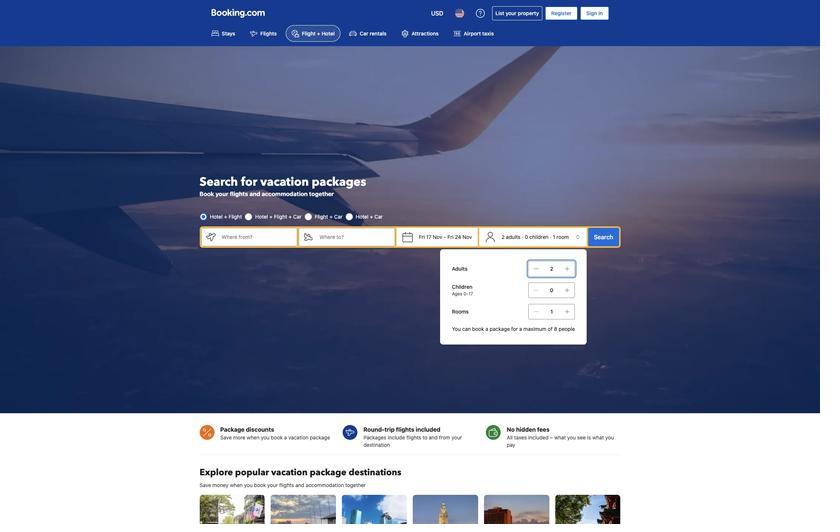 Task type: vqa. For each thing, say whether or not it's contained in the screenshot.
duration: for Sunset
no



Task type: describe. For each thing, give the bounding box(es) containing it.
property
[[518, 10, 539, 16]]

2 horizontal spatial a
[[519, 326, 522, 332]]

see
[[577, 434, 586, 440]]

save inside explore popular vacation package destinations save money when you book your flights and accommodation together
[[200, 482, 211, 488]]

discounts
[[246, 426, 274, 433]]

and inside round-trip flights included packages include flights to and from your destination
[[429, 434, 438, 440]]

included inside no hidden fees all taxes included – what you see is what you pay
[[528, 434, 549, 440]]

no hidden fees all taxes included – what you see is what you pay
[[507, 426, 614, 448]]

book
[[200, 191, 214, 197]]

you
[[452, 326, 461, 332]]

round-trip flights included packages include flights to and from your destination
[[364, 426, 462, 448]]

to
[[423, 434, 427, 440]]

packages
[[364, 434, 386, 440]]

included inside round-trip flights included packages include flights to and from your destination
[[416, 426, 441, 433]]

of
[[548, 326, 553, 332]]

your inside round-trip flights included packages include flights to and from your destination
[[452, 434, 462, 440]]

room
[[557, 234, 569, 240]]

money
[[212, 482, 228, 488]]

flight + car
[[315, 213, 343, 220]]

car rentals
[[360, 30, 387, 37]]

8
[[554, 326, 557, 332]]

children ages 0-17
[[452, 284, 473, 297]]

1 what from the left
[[554, 434, 566, 440]]

hotel for hotel + car
[[356, 213, 369, 220]]

sign in link
[[580, 7, 609, 20]]

more
[[233, 434, 245, 440]]

sign in
[[586, 10, 603, 16]]

package discounts save more when you book a vacation package
[[220, 426, 330, 440]]

usd
[[431, 10, 443, 17]]

and inside explore popular vacation package destinations save money when you book your flights and accommodation together
[[295, 482, 304, 488]]

2 what from the left
[[592, 434, 604, 440]]

you can book a package for a maximum of 8 people
[[452, 326, 575, 332]]

hotel + flight + car
[[255, 213, 302, 220]]

flight + hotel
[[302, 30, 335, 37]]

rentals
[[370, 30, 387, 37]]

round-
[[364, 426, 385, 433]]

airport taxis
[[464, 30, 494, 37]]

and inside search for vacation packages book your flights and accommodation together
[[250, 191, 260, 197]]

1 vertical spatial 1
[[551, 308, 553, 315]]

Where from? field
[[216, 228, 297, 246]]

package inside explore popular vacation package destinations save money when you book your flights and accommodation together
[[310, 466, 347, 478]]

explore
[[200, 466, 233, 478]]

vacation inside package discounts save more when you book a vacation package
[[288, 434, 308, 440]]

adults
[[506, 234, 521, 240]]

flights
[[260, 30, 277, 37]]

airport
[[464, 30, 481, 37]]

flights inside explore popular vacation package destinations save money when you book your flights and accommodation together
[[279, 482, 294, 488]]

hotel + flight
[[210, 213, 242, 220]]

17 inside children ages 0-17
[[469, 291, 473, 297]]

stays link
[[206, 25, 241, 42]]

taxis
[[482, 30, 494, 37]]

you left 'see'
[[567, 434, 576, 440]]

when inside package discounts save more when you book a vacation package
[[247, 434, 260, 440]]

you inside explore popular vacation package destinations save money when you book your flights and accommodation together
[[244, 482, 253, 488]]

list your property
[[496, 10, 539, 16]]

list
[[496, 10, 504, 16]]

fri 17 nov - fri 24 nov
[[419, 234, 472, 240]]

destination
[[364, 442, 390, 448]]

together inside explore popular vacation package destinations save money when you book your flights and accommodation together
[[345, 482, 366, 488]]

0 vertical spatial 1
[[553, 234, 555, 240]]

flights link
[[244, 25, 283, 42]]

1 · from the left
[[522, 234, 524, 240]]

from
[[439, 434, 450, 440]]

hotel + car
[[356, 213, 383, 220]]

maximum
[[524, 326, 547, 332]]

24
[[455, 234, 461, 240]]

in
[[599, 10, 603, 16]]

fees
[[537, 426, 550, 433]]



Task type: locate. For each thing, give the bounding box(es) containing it.
1 vertical spatial and
[[429, 434, 438, 440]]

0 vertical spatial 17
[[426, 234, 432, 240]]

2 vertical spatial book
[[254, 482, 266, 488]]

is
[[587, 434, 591, 440]]

1 horizontal spatial save
[[220, 434, 232, 440]]

pay
[[507, 442, 515, 448]]

nov left -
[[433, 234, 442, 240]]

1 vertical spatial 17
[[469, 291, 473, 297]]

2 nov from the left
[[463, 234, 472, 240]]

1 vertical spatial included
[[528, 434, 549, 440]]

you right is at the bottom of the page
[[605, 434, 614, 440]]

flights inside search for vacation packages book your flights and accommodation together
[[230, 191, 248, 197]]

attractions
[[412, 30, 439, 37]]

package
[[220, 426, 245, 433]]

include
[[388, 434, 405, 440]]

for
[[241, 174, 257, 190], [511, 326, 518, 332]]

1 horizontal spatial what
[[592, 434, 604, 440]]

stays
[[222, 30, 235, 37]]

nov right "24"
[[463, 234, 472, 240]]

airport taxis link
[[448, 25, 500, 42]]

1 vertical spatial 0
[[550, 287, 553, 293]]

2 horizontal spatial and
[[429, 434, 438, 440]]

0 vertical spatial book
[[472, 326, 484, 332]]

book
[[472, 326, 484, 332], [271, 434, 283, 440], [254, 482, 266, 488]]

0 horizontal spatial fri
[[419, 234, 425, 240]]

0
[[525, 234, 528, 240], [550, 287, 553, 293]]

2 vertical spatial package
[[310, 466, 347, 478]]

included up to
[[416, 426, 441, 433]]

1 vertical spatial search
[[594, 234, 613, 240]]

search for vacation packages book your flights and accommodation together
[[200, 174, 366, 197]]

+ for hotel + car
[[370, 213, 373, 220]]

explore popular vacation package destinations save money when you book your flights and accommodation together
[[200, 466, 402, 488]]

0 vertical spatial for
[[241, 174, 257, 190]]

popular
[[235, 466, 269, 478]]

2 left adults
[[502, 234, 505, 240]]

1 nov from the left
[[433, 234, 442, 240]]

attractions link
[[395, 25, 445, 42]]

included
[[416, 426, 441, 433], [528, 434, 549, 440]]

+ for hotel + flight + car
[[269, 213, 273, 220]]

no
[[507, 426, 515, 433]]

search inside button
[[594, 234, 613, 240]]

your right from
[[452, 434, 462, 440]]

when inside explore popular vacation package destinations save money when you book your flights and accommodation together
[[230, 482, 243, 488]]

1 left room
[[553, 234, 555, 240]]

taxes
[[514, 434, 527, 440]]

0 horizontal spatial search
[[200, 174, 238, 190]]

0 horizontal spatial included
[[416, 426, 441, 433]]

adults
[[452, 266, 468, 272]]

rooms
[[452, 308, 469, 315]]

2 adults · 0 children · 1 room
[[502, 234, 569, 240]]

1 horizontal spatial 17
[[469, 291, 473, 297]]

2 fri from the left
[[448, 234, 454, 240]]

0 horizontal spatial a
[[284, 434, 287, 440]]

your inside explore popular vacation package destinations save money when you book your flights and accommodation together
[[267, 482, 278, 488]]

your right list
[[506, 10, 517, 16]]

save left money at left bottom
[[200, 482, 211, 488]]

2 down '2 adults · 0 children · 1 room' in the right top of the page
[[550, 266, 553, 272]]

0 horizontal spatial what
[[554, 434, 566, 440]]

Where to? field
[[314, 228, 395, 246]]

·
[[522, 234, 524, 240], [550, 234, 552, 240]]

0 vertical spatial and
[[250, 191, 260, 197]]

1 horizontal spatial for
[[511, 326, 518, 332]]

register
[[551, 10, 572, 16]]

0 horizontal spatial save
[[200, 482, 211, 488]]

book inside explore popular vacation package destinations save money when you book your flights and accommodation together
[[254, 482, 266, 488]]

together inside search for vacation packages book your flights and accommodation together
[[309, 191, 334, 197]]

together down packages
[[309, 191, 334, 197]]

destinations
[[349, 466, 402, 478]]

hidden
[[516, 426, 536, 433]]

children
[[530, 234, 549, 240]]

you
[[261, 434, 270, 440], [567, 434, 576, 440], [605, 434, 614, 440], [244, 482, 253, 488]]

what right is at the bottom of the page
[[592, 434, 604, 440]]

1 horizontal spatial fri
[[448, 234, 454, 240]]

save inside package discounts save more when you book a vacation package
[[220, 434, 232, 440]]

accommodation inside explore popular vacation package destinations save money when you book your flights and accommodation together
[[306, 482, 344, 488]]

0 horizontal spatial and
[[250, 191, 260, 197]]

book inside package discounts save more when you book a vacation package
[[271, 434, 283, 440]]

1 up of
[[551, 308, 553, 315]]

1 horizontal spatial and
[[295, 482, 304, 488]]

1 horizontal spatial nov
[[463, 234, 472, 240]]

0 horizontal spatial for
[[241, 174, 257, 190]]

you inside package discounts save more when you book a vacation package
[[261, 434, 270, 440]]

for inside search for vacation packages book your flights and accommodation together
[[241, 174, 257, 190]]

save down "package"
[[220, 434, 232, 440]]

2 for 2 adults · 0 children · 1 room
[[502, 234, 505, 240]]

1 vertical spatial accommodation
[[306, 482, 344, 488]]

1 horizontal spatial together
[[345, 482, 366, 488]]

a inside package discounts save more when you book a vacation package
[[284, 434, 287, 440]]

vacation for packages
[[260, 174, 309, 190]]

together
[[309, 191, 334, 197], [345, 482, 366, 488]]

sign
[[586, 10, 597, 16]]

2 · from the left
[[550, 234, 552, 240]]

car inside 'link'
[[360, 30, 368, 37]]

17 left -
[[426, 234, 432, 240]]

0 vertical spatial together
[[309, 191, 334, 197]]

nov
[[433, 234, 442, 240], [463, 234, 472, 240]]

your down popular
[[267, 482, 278, 488]]

0 horizontal spatial together
[[309, 191, 334, 197]]

1 horizontal spatial ·
[[550, 234, 552, 240]]

you down discounts
[[261, 434, 270, 440]]

0 vertical spatial when
[[247, 434, 260, 440]]

search for search
[[594, 234, 613, 240]]

0 horizontal spatial ·
[[522, 234, 524, 240]]

people
[[559, 326, 575, 332]]

· right the children
[[550, 234, 552, 240]]

hotel
[[322, 30, 335, 37], [210, 213, 223, 220], [255, 213, 268, 220], [356, 213, 369, 220]]

trip
[[385, 426, 395, 433]]

0 vertical spatial package
[[490, 326, 510, 332]]

children
[[452, 284, 473, 290]]

1 fri from the left
[[419, 234, 425, 240]]

0 horizontal spatial nov
[[433, 234, 442, 240]]

-
[[444, 234, 446, 240]]

1 vertical spatial together
[[345, 482, 366, 488]]

1 vertical spatial for
[[511, 326, 518, 332]]

search for search for vacation packages book your flights and accommodation together
[[200, 174, 238, 190]]

0 vertical spatial 0
[[525, 234, 528, 240]]

1 vertical spatial when
[[230, 482, 243, 488]]

1 vertical spatial book
[[271, 434, 283, 440]]

fri
[[419, 234, 425, 240], [448, 234, 454, 240]]

1 vertical spatial package
[[310, 434, 330, 440]]

0 horizontal spatial when
[[230, 482, 243, 488]]

accommodation
[[262, 191, 308, 197], [306, 482, 344, 488]]

your right the book
[[216, 191, 228, 197]]

1 horizontal spatial a
[[486, 326, 488, 332]]

what
[[554, 434, 566, 440], [592, 434, 604, 440]]

your
[[506, 10, 517, 16], [216, 191, 228, 197], [452, 434, 462, 440], [267, 482, 278, 488]]

ages
[[452, 291, 462, 297]]

17 down children
[[469, 291, 473, 297]]

search button
[[588, 228, 619, 246]]

search
[[200, 174, 238, 190], [594, 234, 613, 240]]

you down popular
[[244, 482, 253, 488]]

1 horizontal spatial 0
[[550, 287, 553, 293]]

hotel for hotel + flight
[[210, 213, 223, 220]]

0 horizontal spatial 17
[[426, 234, 432, 240]]

list your property link
[[492, 6, 542, 20]]

2 for 2
[[550, 266, 553, 272]]

17
[[426, 234, 432, 240], [469, 291, 473, 297]]

0 horizontal spatial 0
[[525, 234, 528, 240]]

what right –
[[554, 434, 566, 440]]

car rentals link
[[344, 25, 392, 42]]

1 horizontal spatial 2
[[550, 266, 553, 272]]

fri left -
[[419, 234, 425, 240]]

+ for flight + car
[[330, 213, 333, 220]]

· right adults
[[522, 234, 524, 240]]

book down discounts
[[271, 434, 283, 440]]

package inside package discounts save more when you book a vacation package
[[310, 434, 330, 440]]

1 horizontal spatial book
[[271, 434, 283, 440]]

flight + hotel link
[[286, 25, 341, 42]]

vacation inside explore popular vacation package destinations save money when you book your flights and accommodation together
[[271, 466, 308, 478]]

save
[[220, 434, 232, 440], [200, 482, 211, 488]]

accommodation inside search for vacation packages book your flights and accommodation together
[[262, 191, 308, 197]]

book down popular
[[254, 482, 266, 488]]

your inside search for vacation packages book your flights and accommodation together
[[216, 191, 228, 197]]

0-
[[464, 291, 469, 297]]

vacation inside search for vacation packages book your flights and accommodation together
[[260, 174, 309, 190]]

2 horizontal spatial book
[[472, 326, 484, 332]]

car
[[360, 30, 368, 37], [293, 213, 302, 220], [334, 213, 343, 220], [375, 213, 383, 220]]

when
[[247, 434, 260, 440], [230, 482, 243, 488]]

1 vertical spatial save
[[200, 482, 211, 488]]

1 horizontal spatial included
[[528, 434, 549, 440]]

1 horizontal spatial when
[[247, 434, 260, 440]]

packages
[[312, 174, 366, 190]]

2 vertical spatial and
[[295, 482, 304, 488]]

+ for flight + hotel
[[317, 30, 320, 37]]

flights
[[230, 191, 248, 197], [396, 426, 414, 433], [407, 434, 421, 440], [279, 482, 294, 488]]

0 vertical spatial search
[[200, 174, 238, 190]]

search inside search for vacation packages book your flights and accommodation together
[[200, 174, 238, 190]]

0 vertical spatial accommodation
[[262, 191, 308, 197]]

1 vertical spatial 2
[[550, 266, 553, 272]]

2 vertical spatial vacation
[[271, 466, 308, 478]]

a
[[486, 326, 488, 332], [519, 326, 522, 332], [284, 434, 287, 440]]

can
[[462, 326, 471, 332]]

all
[[507, 434, 513, 440]]

book right can on the right of page
[[472, 326, 484, 332]]

0 vertical spatial vacation
[[260, 174, 309, 190]]

fri right -
[[448, 234, 454, 240]]

0 vertical spatial save
[[220, 434, 232, 440]]

0 horizontal spatial book
[[254, 482, 266, 488]]

register link
[[545, 7, 578, 20]]

vacation
[[260, 174, 309, 190], [288, 434, 308, 440], [271, 466, 308, 478]]

0 vertical spatial 2
[[502, 234, 505, 240]]

1 horizontal spatial search
[[594, 234, 613, 240]]

included down fees
[[528, 434, 549, 440]]

vacation for package
[[271, 466, 308, 478]]

and
[[250, 191, 260, 197], [429, 434, 438, 440], [295, 482, 304, 488]]

1 vertical spatial vacation
[[288, 434, 308, 440]]

0 vertical spatial included
[[416, 426, 441, 433]]

+ for hotel + flight
[[224, 213, 227, 220]]

when right money at left bottom
[[230, 482, 243, 488]]

usd button
[[427, 4, 448, 22]]

together down destinations
[[345, 482, 366, 488]]

hotel for hotel + flight + car
[[255, 213, 268, 220]]

booking.com online hotel reservations image
[[211, 9, 265, 18]]

1
[[553, 234, 555, 240], [551, 308, 553, 315]]

0 horizontal spatial 2
[[502, 234, 505, 240]]

package
[[490, 326, 510, 332], [310, 434, 330, 440], [310, 466, 347, 478]]

–
[[550, 434, 553, 440]]

when down discounts
[[247, 434, 260, 440]]



